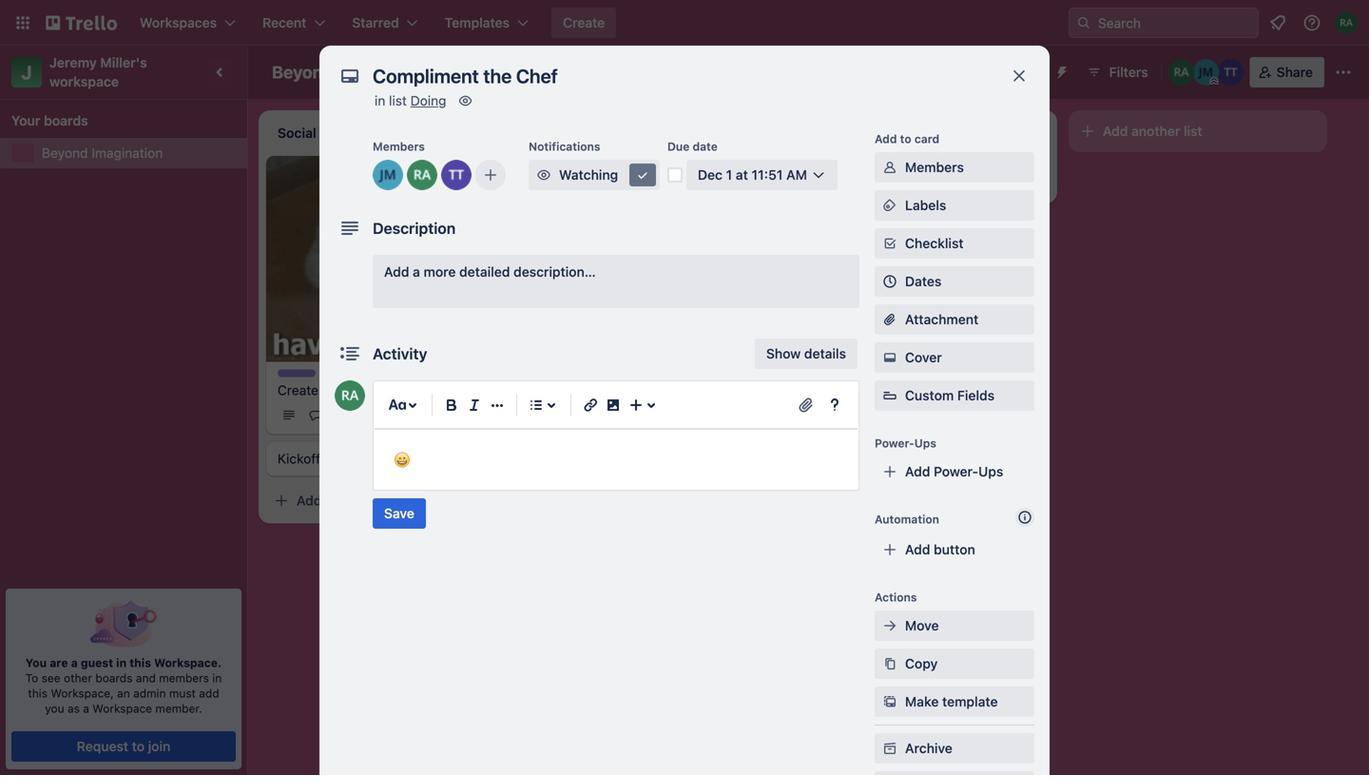 Task type: locate. For each thing, give the bounding box(es) containing it.
terry turtle (terryturtle) image right ruby anderson (rubyanderson7) icon
[[1218, 59, 1245, 86]]

Main content area, start typing to enter text. text field
[[394, 447, 839, 470]]

kickoff meeting
[[278, 451, 374, 466]]

0 vertical spatial 1
[[726, 167, 732, 183]]

1 vertical spatial 1
[[622, 244, 627, 258]]

a right 'am'
[[865, 173, 873, 188]]

0 vertical spatial ups
[[915, 436, 937, 450]]

2 horizontal spatial 1
[[726, 167, 732, 183]]

1 vertical spatial members
[[905, 159, 964, 175]]

request to join
[[77, 738, 170, 754]]

0 horizontal spatial create
[[278, 382, 319, 398]]

due date
[[668, 140, 718, 153]]

1 horizontal spatial list
[[1184, 123, 1203, 139]]

boards right the your
[[44, 113, 88, 128]]

doing link
[[410, 93, 446, 108]]

sm image down notifications
[[534, 165, 553, 184]]

power-ups
[[875, 436, 937, 450]]

sm image inside 'make template' link
[[881, 692, 900, 711]]

a down kickoff meeting
[[325, 493, 333, 508]]

to left join
[[132, 738, 145, 754]]

0 vertical spatial add a card
[[837, 173, 904, 188]]

1 vertical spatial terry turtle (terryturtle) image
[[479, 404, 502, 426]]

fields
[[958, 388, 995, 403]]

to inside button
[[132, 738, 145, 754]]

1 vertical spatial to
[[132, 738, 145, 754]]

guest
[[81, 656, 113, 669]]

jeremy miller (jeremymiller198) image down search field
[[1193, 59, 1220, 86]]

dec inside dec 1 at 11:51 am button
[[698, 167, 723, 183]]

beyond
[[272, 62, 333, 82], [42, 145, 88, 161]]

ups up add power-ups
[[915, 436, 937, 450]]

1 vertical spatial beyond imagination
[[42, 145, 163, 161]]

sm image inside archive "link"
[[881, 739, 900, 758]]

actions
[[875, 591, 917, 604]]

0 horizontal spatial 1
[[365, 408, 370, 422]]

sm image left cover on the right top
[[881, 348, 900, 367]]

sm image left archive
[[881, 739, 900, 758]]

1 horizontal spatial 1
[[622, 244, 627, 258]]

power- inside 'link'
[[934, 464, 979, 479]]

add a card down kickoff meeting
[[297, 493, 364, 508]]

dec down thinking
[[597, 244, 618, 258]]

sm image left labels
[[881, 196, 900, 215]]

1 horizontal spatial members
[[905, 159, 964, 175]]

kickoff meeting link
[[278, 449, 498, 468]]

image image
[[602, 394, 625, 417]]

0 horizontal spatial list
[[389, 93, 407, 108]]

0 horizontal spatial this
[[28, 687, 48, 700]]

add a card down add to card
[[837, 173, 904, 188]]

0 horizontal spatial power-
[[875, 436, 915, 450]]

dec 1
[[597, 244, 627, 258]]

1 horizontal spatial add a card button
[[806, 165, 1019, 196]]

terry turtle (terryturtle) image
[[441, 160, 472, 190], [479, 404, 502, 426]]

boards up an
[[95, 671, 133, 685]]

add a card button
[[806, 165, 1019, 196], [266, 485, 479, 516]]

Board name text field
[[262, 57, 444, 87]]

imagination inside beyond imagination link
[[92, 145, 163, 161]]

card up the members link
[[915, 132, 940, 145]]

0 vertical spatial this
[[130, 656, 151, 669]]

custom fields button
[[875, 386, 1035, 405]]

sm image for watching
[[534, 165, 553, 184]]

1 vertical spatial card
[[876, 173, 904, 188]]

1 horizontal spatial terry turtle (terryturtle) image
[[1218, 59, 1245, 86]]

in down 'board name' text field
[[375, 93, 385, 108]]

1 horizontal spatial jeremy miller (jeremymiller198) image
[[723, 240, 746, 262]]

in up add at the left
[[212, 671, 222, 685]]

ruby anderson (rubyanderson7) image
[[1168, 59, 1195, 86]]

create from template… image
[[1027, 173, 1042, 188]]

card down add to card
[[876, 173, 904, 188]]

share button
[[1250, 57, 1325, 87]]

ups down fields
[[979, 464, 1004, 479]]

1 horizontal spatial imagination
[[337, 62, 434, 82]]

add inside "button"
[[1103, 123, 1128, 139]]

1 horizontal spatial beyond imagination
[[272, 62, 434, 82]]

1 horizontal spatial create
[[563, 15, 605, 30]]

1 horizontal spatial terry turtle (terryturtle) image
[[479, 404, 502, 426]]

show details
[[766, 346, 846, 361]]

1 inside button
[[726, 167, 732, 183]]

add a more detailed description…
[[384, 264, 596, 280]]

color: bold red, title: "thoughts" element
[[548, 164, 600, 178]]

sm image left mark due date as complete checkbox
[[633, 165, 652, 184]]

sm image left copy
[[881, 654, 900, 673]]

jeremy miller (jeremymiller198) image down at
[[723, 240, 746, 262]]

0 vertical spatial create
[[563, 15, 605, 30]]

a left the more
[[413, 264, 420, 280]]

members
[[373, 140, 425, 153], [905, 159, 964, 175]]

1 horizontal spatial dec
[[698, 167, 723, 183]]

workspace,
[[51, 687, 114, 700]]

beyond imagination
[[272, 62, 434, 82], [42, 145, 163, 161]]

join
[[148, 738, 170, 754]]

notifications
[[529, 140, 600, 153]]

0 horizontal spatial in
[[116, 656, 127, 669]]

0 horizontal spatial to
[[132, 738, 145, 754]]

1 vertical spatial power-
[[934, 464, 979, 479]]

0 horizontal spatial dec
[[597, 244, 618, 258]]

bold ⌘b image
[[440, 394, 463, 417]]

add
[[1103, 123, 1128, 139], [875, 132, 897, 145], [837, 173, 862, 188], [384, 264, 409, 280], [905, 464, 930, 479], [297, 493, 322, 508], [905, 542, 930, 557]]

thoughts
[[548, 165, 600, 178]]

boards
[[44, 113, 88, 128], [95, 671, 133, 685]]

:grinning: image
[[394, 451, 411, 468], [394, 451, 411, 468]]

create for create instagram
[[278, 382, 319, 398]]

list left doing link
[[389, 93, 407, 108]]

members
[[159, 671, 209, 685]]

add up the members link
[[875, 132, 897, 145]]

sm image inside the members link
[[881, 158, 900, 177]]

0 horizontal spatial beyond
[[42, 145, 88, 161]]

2 horizontal spatial in
[[375, 93, 385, 108]]

imagination down your boards with 1 items element on the left top of page
[[92, 145, 163, 161]]

create up the board
[[563, 15, 605, 30]]

1 horizontal spatial power-
[[934, 464, 979, 479]]

list
[[389, 93, 407, 108], [1184, 123, 1203, 139]]

to up the members link
[[900, 132, 912, 145]]

card down meeting
[[336, 493, 364, 508]]

0 vertical spatial add a card button
[[806, 165, 1019, 196]]

another
[[1132, 123, 1180, 139]]

2 vertical spatial jeremy miller (jeremymiller198) image
[[723, 240, 746, 262]]

power-
[[875, 436, 915, 450], [934, 464, 979, 479]]

1 down instagram
[[365, 408, 370, 422]]

sm image down add to card
[[881, 158, 900, 177]]

dec down date
[[698, 167, 723, 183]]

boards inside you are a guest in this workspace. to see other boards and members in this workspace, an admin must add you as a workspace member.
[[95, 671, 133, 685]]

2 horizontal spatial card
[[915, 132, 940, 145]]

kickoff
[[278, 451, 321, 466]]

list inside "button"
[[1184, 123, 1203, 139]]

beyond imagination inside 'board name' text field
[[272, 62, 434, 82]]

move link
[[875, 611, 1035, 641]]

0 horizontal spatial add a card
[[297, 493, 364, 508]]

create
[[563, 15, 605, 30], [278, 382, 319, 398]]

1 horizontal spatial in
[[212, 671, 222, 685]]

in right guest
[[116, 656, 127, 669]]

workspace visible image
[[489, 65, 504, 80]]

custom fields
[[905, 388, 995, 403]]

1 horizontal spatial this
[[130, 656, 151, 669]]

ruby anderson (rubyanderson7) image
[[1335, 11, 1358, 34], [407, 160, 437, 190], [749, 240, 772, 262], [335, 380, 365, 411]]

sm image for copy
[[881, 654, 900, 673]]

add to card
[[875, 132, 940, 145]]

labels link
[[875, 190, 1035, 221]]

to for card
[[900, 132, 912, 145]]

imagination up in list doing
[[337, 62, 434, 82]]

0 vertical spatial power-
[[875, 436, 915, 450]]

add a card button up labels
[[806, 165, 1019, 196]]

your boards
[[11, 113, 88, 128]]

1 vertical spatial imagination
[[92, 145, 163, 161]]

1 vertical spatial add a card button
[[266, 485, 479, 516]]

add
[[199, 687, 219, 700]]

0 vertical spatial imagination
[[337, 62, 434, 82]]

1 horizontal spatial beyond
[[272, 62, 333, 82]]

sm image inside checklist link
[[881, 234, 900, 253]]

1 vertical spatial boards
[[95, 671, 133, 685]]

1 horizontal spatial boards
[[95, 671, 133, 685]]

power- down power-ups
[[934, 464, 979, 479]]

1 vertical spatial terry turtle (terryturtle) image
[[696, 240, 719, 262]]

0 vertical spatial jeremy miller (jeremymiller198) image
[[1193, 59, 1220, 86]]

sm image for members
[[881, 158, 900, 177]]

0 vertical spatial boards
[[44, 113, 88, 128]]

0 horizontal spatial beyond imagination
[[42, 145, 163, 161]]

dec for dec 1
[[597, 244, 618, 258]]

this up "and"
[[130, 656, 151, 669]]

1 horizontal spatial ups
[[979, 464, 1004, 479]]

add a card button down kickoff meeting link
[[266, 485, 479, 516]]

dec 1 at 11:51 am button
[[687, 160, 838, 190]]

editor toolbar toolbar
[[382, 390, 850, 420]]

Search field
[[1092, 9, 1258, 37]]

share
[[1277, 64, 1313, 80]]

0 horizontal spatial card
[[336, 493, 364, 508]]

create instagram
[[278, 382, 383, 398]]

sm image left checklist
[[881, 234, 900, 253]]

this down to
[[28, 687, 48, 700]]

sm image for checklist
[[881, 234, 900, 253]]

back to home image
[[46, 8, 117, 38]]

2 sm image from the top
[[881, 348, 900, 367]]

filters button
[[1081, 57, 1154, 87]]

terry turtle (terryturtle) image left add members to card image
[[441, 160, 472, 190]]

ruby anderson (rubyanderson7) image left text styles icon on the bottom left of page
[[335, 380, 365, 411]]

jeremy miller (jeremymiller198) image up description
[[373, 160, 403, 190]]

this
[[130, 656, 151, 669], [28, 687, 48, 700]]

make template link
[[875, 687, 1035, 717]]

add left another
[[1103, 123, 1128, 139]]

sm image left make
[[881, 692, 900, 711]]

1 vertical spatial dec
[[597, 244, 618, 258]]

sm image for labels
[[881, 196, 900, 215]]

1 inside checkbox
[[622, 244, 627, 258]]

labels
[[905, 197, 947, 213]]

terry turtle (terryturtle) image
[[1218, 59, 1245, 86], [696, 240, 719, 262]]

see
[[42, 671, 61, 685]]

add down power-ups
[[905, 464, 930, 479]]

terry turtle (terryturtle) image right bold ⌘b image
[[479, 404, 502, 426]]

0 horizontal spatial boards
[[44, 113, 88, 128]]

1 down thinking link
[[622, 244, 627, 258]]

show details link
[[755, 339, 858, 369]]

None text field
[[363, 59, 991, 93]]

0 vertical spatial in
[[375, 93, 385, 108]]

add down 'kickoff' at the left of the page
[[297, 493, 322, 508]]

show
[[766, 346, 801, 361]]

0 horizontal spatial imagination
[[92, 145, 163, 161]]

add button button
[[875, 534, 1035, 565]]

power- down custom
[[875, 436, 915, 450]]

ruby anderson (rubyanderson7) image down dec 1 at 11:51 am button
[[749, 240, 772, 262]]

0 vertical spatial to
[[900, 132, 912, 145]]

0 vertical spatial beyond
[[272, 62, 333, 82]]

1 vertical spatial beyond
[[42, 145, 88, 161]]

4 sm image from the top
[[881, 739, 900, 758]]

0 vertical spatial members
[[373, 140, 425, 153]]

jeremy miller (jeremymiller198) image
[[1193, 59, 1220, 86], [373, 160, 403, 190], [723, 240, 746, 262]]

members down in list doing
[[373, 140, 425, 153]]

sm image for move
[[881, 616, 900, 635]]

dec inside dec 1 checkbox
[[597, 244, 618, 258]]

link image
[[579, 394, 602, 417]]

date
[[693, 140, 718, 153]]

add another list
[[1103, 123, 1203, 139]]

1 vertical spatial ups
[[979, 464, 1004, 479]]

sm image inside copy link
[[881, 654, 900, 673]]

0 vertical spatial dec
[[698, 167, 723, 183]]

beyond imagination up in list doing
[[272, 62, 434, 82]]

create down color: purple, title: none icon
[[278, 382, 319, 398]]

sm image inside move link
[[881, 616, 900, 635]]

1 vertical spatial create
[[278, 382, 319, 398]]

dec
[[698, 167, 723, 183], [597, 244, 618, 258]]

1 vertical spatial this
[[28, 687, 48, 700]]

list right another
[[1184, 123, 1203, 139]]

0 vertical spatial terry turtle (terryturtle) image
[[1218, 59, 1245, 86]]

1 horizontal spatial card
[[876, 173, 904, 188]]

1 sm image from the top
[[881, 196, 900, 215]]

terry turtle (terryturtle) image down thinking link
[[696, 240, 719, 262]]

members up labels
[[905, 159, 964, 175]]

a right are
[[71, 656, 78, 669]]

imagination
[[337, 62, 434, 82], [92, 145, 163, 161]]

beyond imagination down your boards with 1 items element on the left top of page
[[42, 145, 163, 161]]

sm image inside cover link
[[881, 348, 900, 367]]

sm image inside 'labels' link
[[881, 196, 900, 215]]

ups
[[915, 436, 937, 450], [979, 464, 1004, 479]]

1 left at
[[726, 167, 732, 183]]

1 vertical spatial jeremy miller (jeremymiller198) image
[[373, 160, 403, 190]]

a right the as
[[83, 702, 89, 715]]

1 vertical spatial add a card
[[297, 493, 364, 508]]

search image
[[1076, 15, 1092, 30]]

button
[[934, 542, 976, 557]]

1 horizontal spatial to
[[900, 132, 912, 145]]

add down automation at right bottom
[[905, 542, 930, 557]]

save
[[384, 505, 414, 521]]

11:51
[[752, 167, 783, 183]]

3 sm image from the top
[[881, 616, 900, 635]]

Mark due date as complete checkbox
[[668, 167, 683, 183]]

0 horizontal spatial members
[[373, 140, 425, 153]]

attach and insert link image
[[797, 396, 816, 415]]

0 horizontal spatial terry turtle (terryturtle) image
[[441, 160, 472, 190]]

create inside 'button'
[[563, 15, 605, 30]]

0 vertical spatial beyond imagination
[[272, 62, 434, 82]]

move
[[905, 618, 939, 633]]

sm image
[[881, 196, 900, 215], [881, 348, 900, 367], [881, 616, 900, 635], [881, 739, 900, 758]]

sm image down actions
[[881, 616, 900, 635]]

jeremy
[[49, 55, 97, 70]]

1 vertical spatial list
[[1184, 123, 1203, 139]]

sm image
[[456, 91, 475, 110], [881, 158, 900, 177], [534, 165, 553, 184], [633, 165, 652, 184], [881, 234, 900, 253], [881, 654, 900, 673], [881, 692, 900, 711]]

0 horizontal spatial add a card button
[[266, 485, 479, 516]]

workspace
[[92, 702, 152, 715]]

color: purple, title: none image
[[278, 369, 316, 377]]

thinking link
[[548, 175, 768, 194]]



Task type: describe. For each thing, give the bounding box(es) containing it.
create for create
[[563, 15, 605, 30]]

0 vertical spatial card
[[915, 132, 940, 145]]

cover link
[[875, 342, 1035, 373]]

detailed
[[459, 264, 510, 280]]

create button
[[552, 8, 616, 38]]

board
[[548, 64, 585, 80]]

sm image for archive
[[881, 739, 900, 758]]

board link
[[516, 57, 597, 87]]

open information menu image
[[1303, 13, 1322, 32]]

to for join
[[132, 738, 145, 754]]

0 horizontal spatial terry turtle (terryturtle) image
[[696, 240, 719, 262]]

add another list button
[[1069, 110, 1328, 152]]

filters
[[1110, 64, 1148, 80]]

watching button
[[529, 160, 660, 190]]

you are a guest in this workspace. to see other boards and members in this workspace, an admin must add you as a workspace member.
[[25, 656, 222, 715]]

admin
[[133, 687, 166, 700]]

details
[[804, 346, 846, 361]]

1 for dec 1 at 11:51 am
[[726, 167, 732, 183]]

workspace.
[[154, 656, 222, 669]]

meeting
[[324, 451, 374, 466]]

add inside button
[[905, 542, 930, 557]]

doing
[[410, 93, 446, 108]]

dec 1 at 11:51 am
[[698, 167, 807, 183]]

1 vertical spatial in
[[116, 656, 127, 669]]

2 horizontal spatial jeremy miller (jeremymiller198) image
[[1193, 59, 1220, 86]]

your
[[11, 113, 40, 128]]

thoughts thinking
[[548, 165, 600, 192]]

0 vertical spatial terry turtle (terryturtle) image
[[441, 160, 472, 190]]

add power-ups link
[[875, 456, 1035, 487]]

2 vertical spatial 1
[[365, 408, 370, 422]]

workspace
[[49, 74, 119, 89]]

automation
[[875, 513, 940, 526]]

you
[[25, 656, 47, 669]]

sm image for make template
[[881, 692, 900, 711]]

add power-ups
[[905, 464, 1004, 479]]

0 horizontal spatial ups
[[915, 436, 937, 450]]

add button
[[905, 542, 976, 557]]

more
[[424, 264, 456, 280]]

archive
[[905, 740, 953, 756]]

show menu image
[[1334, 63, 1353, 82]]

miller's
[[100, 55, 147, 70]]

italic ⌘i image
[[463, 394, 486, 417]]

add a more detailed description… link
[[373, 255, 860, 308]]

make
[[905, 694, 939, 709]]

lists image
[[525, 394, 548, 417]]

add members to card image
[[483, 165, 498, 184]]

are
[[50, 656, 68, 669]]

star or unstar board image
[[455, 65, 470, 80]]

add right 'am'
[[837, 173, 862, 188]]

an
[[117, 687, 130, 700]]

template
[[942, 694, 998, 709]]

power ups image
[[1020, 65, 1035, 80]]

text styles image
[[386, 394, 409, 417]]

member.
[[155, 702, 202, 715]]

create instagram link
[[278, 381, 498, 400]]

checklist
[[905, 235, 964, 251]]

checklist link
[[875, 228, 1035, 259]]

attachment
[[905, 311, 979, 327]]

dec for dec 1 at 11:51 am
[[698, 167, 723, 183]]

ups inside 'link'
[[979, 464, 1004, 479]]

automation image
[[1047, 57, 1073, 84]]

in list doing
[[375, 93, 446, 108]]

make template
[[905, 694, 998, 709]]

ruby anderson (rubyanderson7) image up description
[[407, 160, 437, 190]]

0 vertical spatial list
[[389, 93, 407, 108]]

ruby anderson (rubyanderson7) image right open information menu icon
[[1335, 11, 1358, 34]]

custom
[[905, 388, 954, 403]]

beyond inside 'board name' text field
[[272, 62, 333, 82]]

copy link
[[875, 649, 1035, 679]]

am
[[786, 167, 807, 183]]

watching
[[559, 167, 618, 183]]

request
[[77, 738, 128, 754]]

save button
[[373, 498, 426, 529]]

beyond imagination link
[[42, 144, 236, 163]]

archive link
[[875, 733, 1035, 764]]

dates button
[[875, 266, 1035, 297]]

1 horizontal spatial add a card
[[837, 173, 904, 188]]

0 horizontal spatial jeremy miller (jeremymiller198) image
[[373, 160, 403, 190]]

j
[[21, 61, 32, 83]]

instagram
[[322, 382, 383, 398]]

open help dialog image
[[824, 394, 846, 417]]

primary element
[[0, 0, 1369, 46]]

2 vertical spatial card
[[336, 493, 364, 508]]

add left the more
[[384, 264, 409, 280]]

thinking
[[548, 176, 600, 192]]

more formatting image
[[486, 394, 509, 417]]

at
[[736, 167, 748, 183]]

members link
[[875, 152, 1035, 183]]

add inside 'link'
[[905, 464, 930, 479]]

other
[[64, 671, 92, 685]]

cover
[[905, 349, 942, 365]]

description…
[[514, 264, 596, 280]]

1 for dec 1
[[622, 244, 627, 258]]

sm image for cover
[[881, 348, 900, 367]]

activity
[[373, 345, 427, 363]]

0 notifications image
[[1267, 11, 1289, 34]]

as
[[68, 702, 80, 715]]

copy
[[905, 656, 938, 671]]

must
[[169, 687, 196, 700]]

dates
[[905, 273, 942, 289]]

imagination inside 'board name' text field
[[337, 62, 434, 82]]

and
[[136, 671, 156, 685]]

your boards with 1 items element
[[11, 109, 226, 132]]

request to join button
[[12, 731, 236, 762]]

you
[[45, 702, 64, 715]]

due
[[668, 140, 690, 153]]

2 vertical spatial in
[[212, 671, 222, 685]]

Dec 1 checkbox
[[574, 240, 633, 262]]

sm image down star or unstar board image
[[456, 91, 475, 110]]

attachment button
[[875, 304, 1035, 335]]



Task type: vqa. For each thing, say whether or not it's contained in the screenshot.
other
yes



